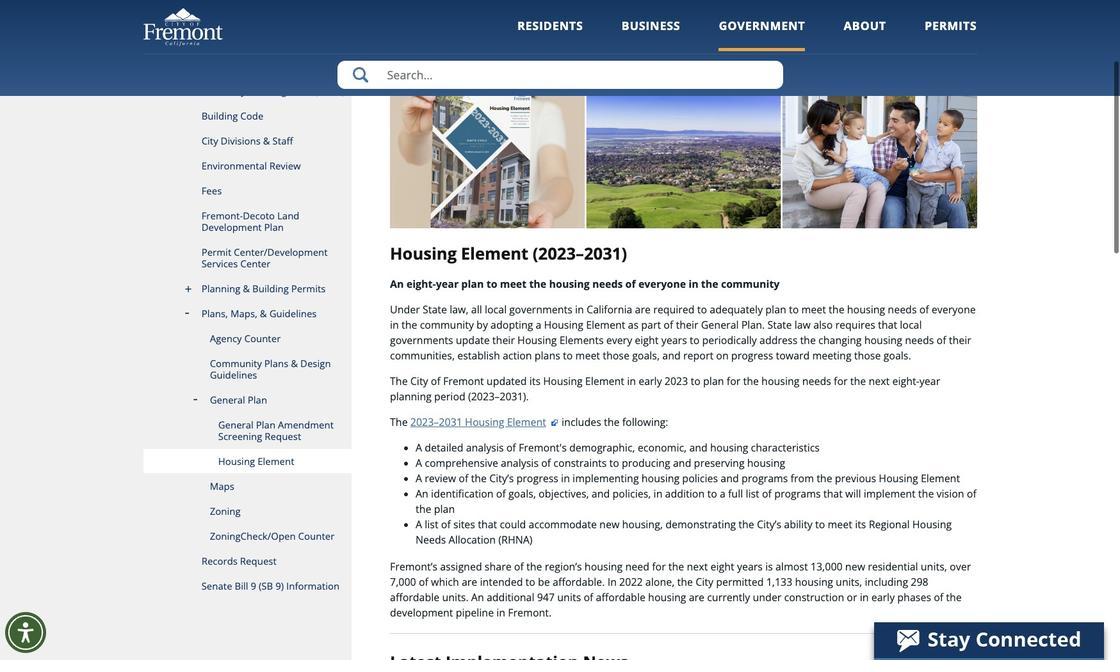 Task type: vqa. For each thing, say whether or not it's contained in the screenshot.
Download Acrobat Reader Icon
no



Task type: describe. For each thing, give the bounding box(es) containing it.
housing down producing
[[642, 472, 680, 486]]

the down periodically
[[743, 375, 759, 389]]

0 horizontal spatial units,
[[836, 576, 862, 590]]

units.
[[442, 591, 469, 605]]

vision
[[937, 488, 964, 502]]

comprehensive
[[425, 457, 498, 471]]

0 horizontal spatial year
[[436, 278, 459, 292]]

housing up elements
[[544, 319, 583, 333]]

allocation
[[449, 534, 496, 548]]

accessory
[[202, 85, 246, 97]]

policies,
[[613, 488, 651, 502]]

regional
[[869, 518, 910, 532]]

housing down characteristics
[[747, 457, 785, 471]]

are inside under state law, all local governments in california are required to adequately plan to meet the housing needs of everyone in the community by adopting a housing element as part of their general plan. state law also requires that local governments update their housing elements every eight years to periodically address the changing housing needs of their communities, establish action plans to meet those goals, and report on progress toward meeting those goals.
[[635, 303, 651, 317]]

-
[[977, 48, 980, 60]]

housing up 'under'
[[390, 243, 457, 265]]

and up preserving
[[689, 442, 708, 456]]

goals, inside under state law, all local governments in california are required to adequately plan to meet the housing needs of everyone in the community by adopting a housing element as part of their general plan. state law also requires that local governments update their housing elements every eight years to periodically address the changing housing needs of their communities, establish action plans to meet those goals, and report on progress toward meeting those goals.
[[632, 349, 660, 363]]

0 horizontal spatial an
[[390, 278, 404, 292]]

progress inside under state law, all local governments in california are required to adequately plan to meet the housing needs of everyone in the community by adopting a housing element as part of their general plan. state law also requires that local governments update their housing elements every eight years to periodically address the changing housing needs of their communities, establish action plans to meet those goals, and report on progress toward meeting those goals.
[[731, 349, 773, 363]]

the up the alone,
[[669, 561, 684, 575]]

permits link
[[925, 18, 977, 51]]

housing element (2023–2031)
[[390, 243, 627, 265]]

1 affordable from the left
[[390, 591, 440, 605]]

over
[[950, 561, 971, 575]]

addition
[[665, 488, 705, 502]]

the up "adequately"
[[701, 278, 718, 292]]

meeting
[[812, 349, 852, 363]]

economic,
[[638, 442, 687, 456]]

new inside fremont's assigned share of the region's housing need for the next eight years is almost 13,000 new residential units, over 7,000 of which are intended to be affordable. in 2022 alone, the city permitted 1,133 housing units, including 298 affordable units. an additional 947 units of affordable housing are currently under construction or in early phases of the development pipeline in fremont.
[[845, 561, 865, 575]]

permit
[[202, 246, 231, 259]]

records request link
[[143, 550, 352, 574]]

3 a from the top
[[416, 472, 422, 486]]

0 vertical spatial programs
[[742, 472, 788, 486]]

to right the plans
[[563, 349, 573, 363]]

element inside under state law, all local governments in california are required to adequately plan to meet the housing needs of everyone in the community by adopting a housing element as part of their general plan. state law also requires that local governments update their housing elements every eight years to periodically address the changing housing needs of their communities, establish action plans to meet those goals, and report on progress toward meeting those goals.
[[586, 319, 625, 333]]

includes
[[562, 416, 601, 430]]

housing up the plans
[[518, 334, 557, 348]]

changing
[[819, 334, 862, 348]]

element up fremont's
[[507, 416, 546, 430]]

demonstrating
[[666, 518, 736, 532]]

counter for agency counter
[[244, 332, 281, 345]]

2 horizontal spatial their
[[949, 334, 971, 348]]

to right required
[[697, 303, 707, 317]]

development
[[202, 221, 262, 234]]

to up report
[[690, 334, 700, 348]]

fremont-
[[202, 209, 243, 222]]

request inside records request link
[[240, 555, 277, 568]]

plan inside under state law, all local governments in california are required to adequately plan to meet the housing needs of everyone in the community by adopting a housing element as part of their general plan. state law also requires that local governments update their housing elements every eight years to periodically address the changing housing needs of their communities, establish action plans to meet those goals, and report on progress toward meeting those goals.
[[766, 303, 786, 317]]

the down meeting
[[850, 375, 866, 389]]

zoning
[[210, 505, 241, 518]]

the down 'under'
[[402, 319, 417, 333]]

sites
[[453, 518, 475, 532]]

detailed
[[425, 442, 463, 456]]

land
[[277, 209, 299, 222]]

housing inside the city of fremont updated its housing element in early 2023 to plan for the housing needs for the next eight-year planning period (2023–2031).
[[543, 375, 583, 389]]

under
[[390, 303, 420, 317]]

government link
[[719, 18, 805, 51]]

city divisions & staff link
[[143, 129, 352, 154]]

0 horizontal spatial their
[[492, 334, 515, 348]]

could
[[500, 518, 526, 532]]

development
[[390, 607, 453, 621]]

center
[[240, 257, 270, 270]]

bill
[[235, 580, 248, 593]]

in up objectives, at the bottom of page
[[561, 472, 570, 486]]

every
[[606, 334, 632, 348]]

eight inside fremont's assigned share of the region's housing need for the next eight years is almost 13,000 new residential units, over 7,000 of which are intended to be affordable. in 2022 alone, the city permitted 1,133 housing units, including 298 affordable units. an additional 947 units of affordable housing are currently under construction or in early phases of the development pipeline in fremont.
[[711, 561, 734, 575]]

years inside under state law, all local governments in california are required to adequately plan to meet the housing needs of everyone in the community by adopting a housing element as part of their general plan. state law also requires that local governments update their housing elements every eight years to periodically address the changing housing needs of their communities, establish action plans to meet those goals, and report on progress toward meeting those goals.
[[661, 334, 687, 348]]

community
[[210, 357, 262, 370]]

in down additional
[[497, 607, 505, 621]]

additional
[[487, 591, 534, 605]]

plans,
[[202, 307, 228, 320]]

0 vertical spatial analysis
[[466, 442, 504, 456]]

implement
[[864, 488, 916, 502]]

in
[[608, 576, 617, 590]]

the 2023–2031 housing element
[[390, 416, 546, 430]]

needs inside the city of fremont updated its housing element in early 2023 to plan for the housing needs for the next eight-year planning period (2023–2031).
[[802, 375, 831, 389]]

accessory dwelling units (adus) link
[[143, 79, 352, 104]]

about link
[[844, 18, 886, 51]]

+
[[963, 48, 967, 60]]

producing
[[622, 457, 670, 471]]

to up implementing
[[609, 457, 619, 471]]

amendment
[[278, 419, 334, 432]]

plan.
[[741, 319, 765, 333]]

an inside fremont's assigned share of the region's housing need for the next eight years is almost 13,000 new residential units, over 7,000 of which are intended to be affordable. in 2022 alone, the city permitted 1,133 housing units, including 298 affordable units. an additional 947 units of affordable housing are currently under construction or in early phases of the development pipeline in fremont.
[[471, 591, 484, 605]]

and up the full
[[721, 472, 739, 486]]

1 vertical spatial are
[[462, 576, 477, 590]]

the down the full
[[739, 518, 754, 532]]

progress inside a detailed analysis of fremont's demographic, economic, and housing characteristics a comprehensive analysis of constraints to producing and preserving housing a review of the city's progress in implementing housing policies and programs from the previous housing element an identification of goals, objectives, and policies, in addition to a full list of programs that will implement the vision of the plan a list of sites that could accommodate new housing, demonstrating the city's ability to meet its regional housing needs allocation (rhna)
[[517, 472, 558, 486]]

feedback link
[[851, 48, 902, 59]]

fremont-decoto land development plan
[[202, 209, 299, 234]]

element down general plan amendment screening request
[[258, 455, 294, 468]]

1 horizontal spatial list
[[746, 488, 759, 502]]

element up all
[[461, 243, 529, 265]]

the up the also
[[829, 303, 845, 317]]

establish
[[457, 349, 500, 363]]

and up policies
[[673, 457, 691, 471]]

(rhna)
[[498, 534, 533, 548]]

the up demographic, at the bottom of the page
[[604, 416, 620, 430]]

housing up preserving
[[710, 442, 748, 456]]

1 vertical spatial local
[[900, 319, 922, 333]]

california
[[587, 303, 632, 317]]

updated
[[487, 375, 527, 389]]

housing down screening
[[218, 455, 255, 468]]

a inside a detailed analysis of fremont's demographic, economic, and housing characteristics a comprehensive analysis of constraints to producing and preserving housing a review of the city's progress in implementing housing policies and programs from the previous housing element an identification of goals, objectives, and policies, in addition to a full list of programs that will implement the vision of the plan a list of sites that could accommodate new housing, demonstrating the city's ability to meet its regional housing needs allocation (rhna)
[[720, 488, 726, 502]]

guidelines inside the community plans & design guidelines
[[210, 369, 257, 382]]

assigned
[[440, 561, 482, 575]]

2023
[[665, 375, 688, 389]]

and inside under state law, all local governments in california are required to adequately plan to meet the housing needs of everyone in the community by adopting a housing element as part of their general plan. state law also requires that local governments update their housing elements every eight years to periodically address the changing housing needs of their communities, establish action plans to meet those goals, and report on progress toward meeting those goals.
[[662, 349, 681, 363]]

a inside under state law, all local governments in california are required to adequately plan to meet the housing needs of everyone in the community by adopting a housing element as part of their general plan. state law also requires that local governments update their housing elements every eight years to periodically address the changing housing needs of their communities, establish action plans to meet those goals, and report on progress toward meeting those goals.
[[536, 319, 541, 333]]

meet down elements
[[576, 349, 600, 363]]

general inside under state law, all local governments in california are required to adequately plan to meet the housing needs of everyone in the community by adopting a housing element as part of their general plan. state law also requires that local governments update their housing elements every eight years to periodically address the changing housing needs of their communities, establish action plans to meet those goals, and report on progress toward meeting those goals.
[[701, 319, 739, 333]]

previous
[[835, 472, 876, 486]]

goals.
[[884, 349, 911, 363]]

to right ability
[[815, 518, 825, 532]]

stay connected image
[[874, 623, 1103, 659]]

1 vertical spatial that
[[823, 488, 843, 502]]

environmental review link
[[143, 154, 352, 179]]

needs
[[416, 534, 446, 548]]

housing down "(2023–2031)"
[[549, 278, 590, 292]]

0 horizontal spatial building
[[202, 110, 238, 122]]

0 horizontal spatial list
[[425, 518, 439, 532]]

alone,
[[645, 576, 675, 590]]

housing up requires
[[847, 303, 885, 317]]

2 horizontal spatial are
[[689, 591, 705, 605]]

plan inside a detailed analysis of fremont's demographic, economic, and housing characteristics a comprehensive analysis of constraints to producing and preserving housing a review of the city's progress in implementing housing policies and programs from the previous housing element an identification of goals, objectives, and policies, in addition to a full list of programs that will implement the vision of the plan a list of sites that could accommodate new housing, demonstrating the city's ability to meet its regional housing needs allocation (rhna)
[[434, 503, 455, 517]]

center/development
[[234, 246, 328, 259]]

1 vertical spatial city's
[[757, 518, 781, 532]]

& for plans
[[291, 357, 298, 370]]

0 vertical spatial eight-
[[407, 278, 436, 292]]

housing up goals.
[[864, 334, 902, 348]]

environmental review
[[202, 159, 301, 172]]

law,
[[450, 303, 469, 317]]

units
[[557, 591, 581, 605]]

1 horizontal spatial their
[[676, 319, 698, 333]]

meet up the also
[[802, 303, 826, 317]]

will
[[845, 488, 861, 502]]

in inside the city of fremont updated its housing element in early 2023 to plan for the housing needs for the next eight-year planning period (2023–2031).
[[627, 375, 636, 389]]

the right the alone,
[[677, 576, 693, 590]]

currently
[[707, 591, 750, 605]]

0 vertical spatial city's
[[489, 472, 514, 486]]

9
[[251, 580, 256, 593]]

the up identification
[[471, 472, 487, 486]]

947
[[537, 591, 555, 605]]

update
[[456, 334, 490, 348]]

the left 'vision'
[[918, 488, 934, 502]]

planning & building permits link
[[143, 277, 352, 302]]

1 horizontal spatial guidelines
[[269, 307, 317, 320]]

be
[[538, 576, 550, 590]]

almost
[[776, 561, 808, 575]]

1 those from the left
[[603, 349, 630, 363]]

1 vertical spatial programs
[[774, 488, 821, 502]]

& for divisions
[[263, 134, 270, 147]]

housing down the alone,
[[648, 591, 686, 605]]

the right from
[[817, 472, 832, 486]]

0 vertical spatial city
[[202, 134, 218, 147]]

1 horizontal spatial units,
[[921, 561, 947, 575]]

the down law
[[800, 334, 816, 348]]

everyone inside under state law, all local governments in california are required to adequately plan to meet the housing needs of everyone in the community by adopting a housing element as part of their general plan. state law also requires that local governments update their housing elements every eight years to periodically address the changing housing needs of their communities, establish action plans to meet those goals, and report on progress toward meeting those goals.
[[932, 303, 976, 317]]

and down implementing
[[592, 488, 610, 502]]

element inside a detailed analysis of fremont's demographic, economic, and housing characteristics a comprehensive analysis of constraints to producing and preserving housing a review of the city's progress in implementing housing policies and programs from the previous housing element an identification of goals, objectives, and policies, in addition to a full list of programs that will implement the vision of the plan a list of sites that could accommodate new housing, demonstrating the city's ability to meet its regional housing needs allocation (rhna)
[[921, 472, 960, 486]]

goals, inside a detailed analysis of fremont's demographic, economic, and housing characteristics a comprehensive analysis of constraints to producing and preserving housing a review of the city's progress in implementing housing policies and programs from the previous housing element an identification of goals, objectives, and policies, in addition to a full list of programs that will implement the vision of the plan a list of sites that could accommodate new housing, demonstrating the city's ability to meet its regional housing needs allocation (rhna)
[[508, 488, 536, 502]]

0 vertical spatial local
[[485, 303, 507, 317]]

its inside a detailed analysis of fremont's demographic, economic, and housing characteristics a comprehensive analysis of constraints to producing and preserving housing a review of the city's progress in implementing housing policies and programs from the previous housing element an identification of goals, objectives, and policies, in addition to a full list of programs that will implement the vision of the plan a list of sites that could accommodate new housing, demonstrating the city's ability to meet its regional housing needs allocation (rhna)
[[855, 518, 866, 532]]

the for the 2023–2031 housing element
[[390, 416, 408, 430]]

1 horizontal spatial building
[[252, 282, 289, 295]]

& up maps,
[[243, 282, 250, 295]]

0 horizontal spatial state
[[423, 303, 447, 317]]

adequately
[[710, 303, 763, 317]]

in up required
[[689, 278, 699, 292]]

toward
[[776, 349, 810, 363]]

pipeline
[[456, 607, 494, 621]]

fees
[[202, 184, 222, 197]]

agency counter
[[210, 332, 281, 345]]

0 horizontal spatial governments
[[390, 334, 453, 348]]

city inside the city of fremont updated its housing element in early 2023 to plan for the housing needs for the next eight-year planning period (2023–2031).
[[410, 375, 428, 389]]

plan for general plan
[[248, 394, 267, 407]]

accommodate
[[529, 518, 597, 532]]

(2023–2031).
[[468, 390, 529, 404]]

Search text field
[[337, 61, 783, 89]]

1 horizontal spatial for
[[727, 375, 741, 389]]

housing down (2023–2031).
[[465, 416, 504, 430]]

senate bill 9 (sb 9) information link
[[143, 574, 352, 599]]



Task type: locate. For each thing, give the bounding box(es) containing it.
0 vertical spatial next
[[869, 375, 890, 389]]

housing up implement at right bottom
[[879, 472, 918, 486]]

9)
[[275, 580, 284, 593]]

0 vertical spatial units,
[[921, 561, 947, 575]]

city's up identification
[[489, 472, 514, 486]]

2 those from the left
[[854, 349, 881, 363]]

in right the policies,
[[654, 488, 663, 502]]

plan
[[264, 221, 284, 234], [248, 394, 267, 407], [256, 419, 275, 432]]

permits down center/development
[[291, 282, 326, 295]]

planning & building permits
[[202, 282, 326, 295]]

2 vertical spatial plan
[[256, 419, 275, 432]]

1 horizontal spatial year
[[920, 375, 940, 389]]

business link
[[622, 18, 680, 51]]

counter for zoningcheck/open counter
[[298, 530, 335, 543]]

goals,
[[632, 349, 660, 363], [508, 488, 536, 502]]

a right 'adopting'
[[536, 319, 541, 333]]

dwelling
[[248, 85, 287, 97]]

plan inside the city of fremont updated its housing element in early 2023 to plan for the housing needs for the next eight-year planning period (2023–2031).
[[703, 375, 724, 389]]

0 vertical spatial year
[[436, 278, 459, 292]]

eight- down goals.
[[892, 375, 920, 389]]

permit center/development services center
[[202, 246, 328, 270]]

0 horizontal spatial community
[[420, 319, 474, 333]]

0 horizontal spatial everyone
[[638, 278, 686, 292]]

1 vertical spatial a
[[720, 488, 726, 502]]

senate
[[202, 580, 232, 593]]

0 vertical spatial plan
[[264, 221, 284, 234]]

elements
[[560, 334, 604, 348]]

city inside fremont's assigned share of the region's housing need for the next eight years is almost 13,000 new residential units, over 7,000 of which are intended to be affordable. in 2022 alone, the city permitted 1,133 housing units, including 298 affordable units. an additional 947 units of affordable housing are currently under construction or in early phases of the development pipeline in fremont.
[[696, 576, 713, 590]]

in down an eight-year plan to meet the housing needs of everyone in the community
[[575, 303, 584, 317]]

year inside the city of fremont updated its housing element in early 2023 to plan for the housing needs for the next eight-year planning period (2023–2031).
[[920, 375, 940, 389]]

general plan amendment screening request
[[218, 419, 334, 443]]

characteristics
[[751, 442, 820, 456]]

an up 'under'
[[390, 278, 404, 292]]

demographic,
[[569, 442, 635, 456]]

progress down periodically
[[731, 349, 773, 363]]

0 vertical spatial a
[[536, 319, 541, 333]]

construction
[[784, 591, 844, 605]]

for inside fremont's assigned share of the region's housing need for the next eight years is almost 13,000 new residential units, over 7,000 of which are intended to be affordable. in 2022 alone, the city permitted 1,133 housing units, including 298 affordable units. an additional 947 units of affordable housing are currently under construction or in early phases of the development pipeline in fremont.
[[652, 561, 666, 575]]

0 horizontal spatial a
[[536, 319, 541, 333]]

includes the following:
[[559, 416, 668, 430]]

request up housing element
[[265, 430, 301, 443]]

address
[[760, 334, 798, 348]]

plan inside general plan amendment screening request
[[256, 419, 275, 432]]

1 vertical spatial early
[[871, 591, 895, 605]]

are down 'assigned'
[[462, 576, 477, 590]]

an inside a detailed analysis of fremont's demographic, economic, and housing characteristics a comprehensive analysis of constraints to producing and preserving housing a review of the city's progress in implementing housing policies and programs from the previous housing element an identification of goals, objectives, and policies, in addition to a full list of programs that will implement the vision of the plan a list of sites that could accommodate new housing, demonstrating the city's ability to meet its regional housing needs allocation (rhna)
[[416, 488, 428, 502]]

1 vertical spatial the
[[390, 416, 408, 430]]

housing element link
[[143, 450, 352, 475]]

are up part
[[635, 303, 651, 317]]

to left be
[[526, 576, 535, 590]]

fremont.
[[508, 607, 552, 621]]

which
[[431, 576, 459, 590]]

plans
[[264, 357, 288, 370]]

goals, up could
[[508, 488, 536, 502]]

to inside the city of fremont updated its housing element in early 2023 to plan for the housing needs for the next eight-year planning period (2023–2031).
[[691, 375, 701, 389]]

eight- inside the city of fremont updated its housing element in early 2023 to plan for the housing needs for the next eight-year planning period (2023–2031).
[[892, 375, 920, 389]]

building code
[[202, 110, 263, 122]]

zoning link
[[143, 500, 352, 525]]

the up planning
[[390, 375, 408, 389]]

city left divisions
[[202, 134, 218, 147]]

& inside the community plans & design guidelines
[[291, 357, 298, 370]]

list right the full
[[746, 488, 759, 502]]

1 vertical spatial next
[[687, 561, 708, 575]]

2 vertical spatial an
[[471, 591, 484, 605]]

2 vertical spatial are
[[689, 591, 705, 605]]

programs
[[742, 472, 788, 486], [774, 488, 821, 502]]

in right or
[[860, 591, 869, 605]]

1 horizontal spatial new
[[845, 561, 865, 575]]

full
[[728, 488, 743, 502]]

photo collage of housing element related photos image
[[390, 82, 977, 229]]

1 a from the top
[[416, 442, 422, 456]]

1 vertical spatial city
[[410, 375, 428, 389]]

constraints
[[554, 457, 607, 471]]

a left review
[[416, 472, 422, 486]]

1 vertical spatial building
[[252, 282, 289, 295]]

a
[[416, 442, 422, 456], [416, 457, 422, 471], [416, 472, 422, 486], [416, 518, 422, 532]]

2 vertical spatial that
[[478, 518, 497, 532]]

2023–2031 housing element link
[[410, 416, 559, 430]]

are left the currently
[[689, 591, 705, 605]]

0 vertical spatial general
[[701, 319, 739, 333]]

2 the from the top
[[390, 416, 408, 430]]

1 horizontal spatial next
[[869, 375, 890, 389]]

0 vertical spatial governments
[[509, 303, 573, 317]]

1 horizontal spatial progress
[[731, 349, 773, 363]]

0 vertical spatial that
[[878, 319, 897, 333]]

periodically
[[702, 334, 757, 348]]

1 horizontal spatial eight
[[711, 561, 734, 575]]

counter down 'plans, maps, & guidelines'
[[244, 332, 281, 345]]

community inside under state law, all local governments in california are required to adequately plan to meet the housing needs of everyone in the community by adopting a housing element as part of their general plan. state law also requires that local governments update their housing elements every eight years to periodically address the changing housing needs of their communities, establish action plans to meet those goals, and report on progress toward meeting those goals.
[[420, 319, 474, 333]]

building code link
[[143, 104, 352, 129]]

state left law,
[[423, 303, 447, 317]]

eight
[[635, 334, 659, 348], [711, 561, 734, 575]]

units, up 298
[[921, 561, 947, 575]]

housing down the plans
[[543, 375, 583, 389]]

analysis down "2023–2031 housing element" link
[[466, 442, 504, 456]]

general for general plan amendment screening request
[[218, 419, 254, 432]]

goals, down every
[[632, 349, 660, 363]]

0 vertical spatial community
[[721, 278, 780, 292]]

plan for general plan amendment screening request
[[256, 419, 275, 432]]

early down including
[[871, 591, 895, 605]]

permit center/development services center link
[[143, 240, 352, 277]]

requires
[[835, 319, 875, 333]]

0 vertical spatial everyone
[[638, 278, 686, 292]]

1 vertical spatial years
[[737, 561, 763, 575]]

fees link
[[143, 179, 352, 204]]

1 vertical spatial permits
[[291, 282, 326, 295]]

the down planning
[[390, 416, 408, 430]]

0 horizontal spatial progress
[[517, 472, 558, 486]]

1,133
[[766, 576, 792, 590]]

2022
[[619, 576, 643, 590]]

next inside the city of fremont updated its housing element in early 2023 to plan for the housing needs for the next eight-year planning period (2023–2031).
[[869, 375, 890, 389]]

preserving
[[694, 457, 745, 471]]

communities,
[[390, 349, 455, 363]]

the
[[390, 375, 408, 389], [390, 416, 408, 430]]

of inside the city of fremont updated its housing element in early 2023 to plan for the housing needs for the next eight-year planning period (2023–2031).
[[431, 375, 440, 389]]

the up needs
[[416, 503, 431, 517]]

ability
[[784, 518, 813, 532]]

meet down housing element (2023–2031)
[[500, 278, 527, 292]]

0 horizontal spatial early
[[639, 375, 662, 389]]

general
[[701, 319, 739, 333], [210, 394, 245, 407], [218, 419, 254, 432]]

1 horizontal spatial everyone
[[932, 303, 976, 317]]

from
[[791, 472, 814, 486]]

2 horizontal spatial for
[[834, 375, 848, 389]]

list up needs
[[425, 518, 439, 532]]

0 vertical spatial new
[[600, 518, 620, 532]]

0 horizontal spatial city's
[[489, 472, 514, 486]]

general up periodically
[[701, 319, 739, 333]]

units, up or
[[836, 576, 862, 590]]

an down review
[[416, 488, 428, 502]]

programs down from
[[774, 488, 821, 502]]

housing,
[[622, 518, 663, 532]]

0 vertical spatial permits
[[925, 18, 977, 33]]

1 vertical spatial analysis
[[501, 457, 539, 471]]

1 horizontal spatial a
[[720, 488, 726, 502]]

meet down will
[[828, 518, 852, 532]]

0 vertical spatial its
[[529, 375, 541, 389]]

general inside general plan amendment screening request
[[218, 419, 254, 432]]

law
[[795, 319, 811, 333]]

1 horizontal spatial eight-
[[892, 375, 920, 389]]

by
[[477, 319, 488, 333]]

units
[[289, 85, 312, 97]]

1 horizontal spatial goals,
[[632, 349, 660, 363]]

1 vertical spatial eight
[[711, 561, 734, 575]]

1 horizontal spatial years
[[737, 561, 763, 575]]

1 vertical spatial governments
[[390, 334, 453, 348]]

that up goals.
[[878, 319, 897, 333]]

0 vertical spatial request
[[265, 430, 301, 443]]

and up '2023'
[[662, 349, 681, 363]]

new inside a detailed analysis of fremont's demographic, economic, and housing characteristics a comprehensive analysis of constraints to producing and preserving housing a review of the city's progress in implementing housing policies and programs from the previous housing element an identification of goals, objectives, and policies, in addition to a full list of programs that will implement the vision of the plan a list of sites that could accommodate new housing, demonstrating the city's ability to meet its regional housing needs allocation (rhna)
[[600, 518, 620, 532]]

its left regional
[[855, 518, 866, 532]]

1 vertical spatial eight-
[[892, 375, 920, 389]]

plan down general plan link
[[256, 419, 275, 432]]

plan up all
[[461, 278, 484, 292]]

plan inside fremont-decoto land development plan
[[264, 221, 284, 234]]

0 horizontal spatial goals,
[[508, 488, 536, 502]]

records request
[[202, 555, 277, 568]]

eight- up 'under'
[[407, 278, 436, 292]]

feedback
[[865, 48, 902, 59]]

to right '2023'
[[691, 375, 701, 389]]

element down california
[[586, 319, 625, 333]]

1 vertical spatial its
[[855, 518, 866, 532]]

0 horizontal spatial eight-
[[407, 278, 436, 292]]

a left the full
[[720, 488, 726, 502]]

early
[[639, 375, 662, 389], [871, 591, 895, 605]]

permits up + link at the right top
[[925, 18, 977, 33]]

maps link
[[143, 475, 352, 500]]

0 vertical spatial eight
[[635, 334, 659, 348]]

analysis
[[466, 442, 504, 456], [501, 457, 539, 471]]

counter
[[244, 332, 281, 345], [298, 530, 335, 543]]

screening
[[218, 430, 262, 443]]

fremont-decoto land development plan link
[[143, 204, 352, 240]]

0 horizontal spatial years
[[661, 334, 687, 348]]

guidelines up general plan
[[210, 369, 257, 382]]

0 vertical spatial early
[[639, 375, 662, 389]]

those left goals.
[[854, 349, 881, 363]]

plan down community plans & design guidelines link
[[248, 394, 267, 407]]

its right updated
[[529, 375, 541, 389]]

for down meeting
[[834, 375, 848, 389]]

that inside under state law, all local governments in california are required to adequately plan to meet the housing needs of everyone in the community by adopting a housing element as part of their general plan. state law also requires that local governments update their housing elements every eight years to periodically address the changing housing needs of their communities, establish action plans to meet those goals, and report on progress toward meeting those goals.
[[878, 319, 897, 333]]

community plans & design guidelines link
[[143, 352, 352, 388]]

affordable
[[390, 591, 440, 605], [596, 591, 646, 605]]

next down 'demonstrating'
[[687, 561, 708, 575]]

housing down toward at right
[[762, 375, 800, 389]]

to down policies
[[707, 488, 717, 502]]

1 horizontal spatial affordable
[[596, 591, 646, 605]]

staff
[[273, 134, 293, 147]]

counter up information
[[298, 530, 335, 543]]

1 vertical spatial general
[[210, 394, 245, 407]]

the inside the city of fremont updated its housing element in early 2023 to plan for the housing needs for the next eight-year planning period (2023–2031).
[[390, 375, 408, 389]]

in down 'under'
[[390, 319, 399, 333]]

request inside general plan amendment screening request
[[265, 430, 301, 443]]

0 vertical spatial are
[[635, 303, 651, 317]]

a left detailed at left
[[416, 442, 422, 456]]

early inside fremont's assigned share of the region's housing need for the next eight years is almost 13,000 new residential units, over 7,000 of which are intended to be affordable. in 2022 alone, the city permitted 1,133 housing units, including 298 affordable units. an additional 947 units of affordable housing are currently under construction or in early phases of the development pipeline in fremont.
[[871, 591, 895, 605]]

progress up objectives, at the bottom of page
[[517, 472, 558, 486]]

agency
[[210, 332, 242, 345]]

governments up 'adopting'
[[509, 303, 573, 317]]

next inside fremont's assigned share of the region's housing need for the next eight years is almost 13,000 new residential units, over 7,000 of which are intended to be affordable. in 2022 alone, the city permitted 1,133 housing units, including 298 affordable units. an additional 947 units of affordable housing are currently under construction or in early phases of the development pipeline in fremont.
[[687, 561, 708, 575]]

0 horizontal spatial that
[[478, 518, 497, 532]]

that left will
[[823, 488, 843, 502]]

0 horizontal spatial city
[[202, 134, 218, 147]]

element inside the city of fremont updated its housing element in early 2023 to plan for the housing needs for the next eight-year planning period (2023–2031).
[[585, 375, 624, 389]]

1 vertical spatial state
[[768, 319, 792, 333]]

1 horizontal spatial an
[[416, 488, 428, 502]]

affordable down in
[[596, 591, 646, 605]]

to down housing element (2023–2031)
[[487, 278, 497, 292]]

1 the from the top
[[390, 375, 408, 389]]

& right plans
[[291, 357, 298, 370]]

those down every
[[603, 349, 630, 363]]

0 vertical spatial the
[[390, 375, 408, 389]]

accessory dwelling units (adus)
[[202, 85, 345, 97]]

1 horizontal spatial that
[[823, 488, 843, 502]]

the up be
[[526, 561, 542, 575]]

1 vertical spatial counter
[[298, 530, 335, 543]]

plan down on
[[703, 375, 724, 389]]

housing up in
[[585, 561, 623, 575]]

1 horizontal spatial permits
[[925, 18, 977, 33]]

divisions
[[221, 134, 261, 147]]

7,000
[[390, 576, 416, 590]]

fremont's
[[390, 561, 437, 575]]

the down over
[[946, 591, 962, 605]]

1 vertical spatial list
[[425, 518, 439, 532]]

the for the city of fremont updated its housing element in early 2023 to plan for the housing needs for the next eight-year planning period (2023–2031).
[[390, 375, 408, 389]]

a left comprehensive
[[416, 457, 422, 471]]

0 vertical spatial years
[[661, 334, 687, 348]]

1 horizontal spatial governments
[[509, 303, 573, 317]]

0 horizontal spatial permits
[[291, 282, 326, 295]]

on
[[716, 349, 729, 363]]

font size: link
[[911, 49, 948, 60]]

1 vertical spatial goals,
[[508, 488, 536, 502]]

phases
[[897, 591, 931, 605]]

years inside fremont's assigned share of the region's housing need for the next eight years is almost 13,000 new residential units, over 7,000 of which are intended to be affordable. in 2022 alone, the city permitted 1,133 housing units, including 298 affordable units. an additional 947 units of affordable housing are currently under construction or in early phases of the development pipeline in fremont.
[[737, 561, 763, 575]]

maps
[[210, 480, 234, 493]]

an
[[390, 278, 404, 292], [416, 488, 428, 502], [471, 591, 484, 605]]

0 horizontal spatial new
[[600, 518, 620, 532]]

to inside fremont's assigned share of the region's housing need for the next eight years is almost 13,000 new residential units, over 7,000 of which are intended to be affordable. in 2022 alone, the city permitted 1,133 housing units, including 298 affordable units. an additional 947 units of affordable housing are currently under construction or in early phases of the development pipeline in fremont.
[[526, 576, 535, 590]]

request up the 9
[[240, 555, 277, 568]]

& for maps,
[[260, 307, 267, 320]]

part
[[641, 319, 661, 333]]

as
[[628, 319, 639, 333]]

1 vertical spatial progress
[[517, 472, 558, 486]]

&
[[263, 134, 270, 147], [243, 282, 250, 295], [260, 307, 267, 320], [291, 357, 298, 370]]

housing inside the city of fremont updated its housing element in early 2023 to plan for the housing needs for the next eight-year planning period (2023–2031).
[[762, 375, 800, 389]]

housing up the "construction"
[[795, 576, 833, 590]]

& left staff
[[263, 134, 270, 147]]

1 vertical spatial community
[[420, 319, 474, 333]]

2 vertical spatial city
[[696, 576, 713, 590]]

eight up the permitted
[[711, 561, 734, 575]]

new left 'housing,' on the bottom of page
[[600, 518, 620, 532]]

the down housing element (2023–2031)
[[529, 278, 547, 292]]

0 vertical spatial an
[[390, 278, 404, 292]]

1 horizontal spatial local
[[900, 319, 922, 333]]

1 horizontal spatial city's
[[757, 518, 781, 532]]

guidelines down planning & building permits
[[269, 307, 317, 320]]

that
[[878, 319, 897, 333], [823, 488, 843, 502], [478, 518, 497, 532]]

general down community plans & design guidelines link
[[210, 394, 245, 407]]

0 horizontal spatial eight
[[635, 334, 659, 348]]

information
[[286, 580, 340, 593]]

housing down 'vision'
[[912, 518, 952, 532]]

general for general plan
[[210, 394, 245, 407]]

request
[[265, 430, 301, 443], [240, 555, 277, 568]]

general plan amendment screening request link
[[143, 413, 352, 450]]

its inside the city of fremont updated its housing element in early 2023 to plan for the housing needs for the next eight-year planning period (2023–2031).
[[529, 375, 541, 389]]

to
[[487, 278, 497, 292], [697, 303, 707, 317], [789, 303, 799, 317], [690, 334, 700, 348], [563, 349, 573, 363], [691, 375, 701, 389], [609, 457, 619, 471], [707, 488, 717, 502], [815, 518, 825, 532], [526, 576, 535, 590]]

to up law
[[789, 303, 799, 317]]

element up includes the following:
[[585, 375, 624, 389]]

permits
[[925, 18, 977, 33], [291, 282, 326, 295]]

(adus)
[[315, 85, 345, 97]]

1 vertical spatial year
[[920, 375, 940, 389]]

years
[[661, 334, 687, 348], [737, 561, 763, 575]]

1 vertical spatial guidelines
[[210, 369, 257, 382]]

2 horizontal spatial an
[[471, 591, 484, 605]]

adopting
[[491, 319, 533, 333]]

2 affordable from the left
[[596, 591, 646, 605]]

0 vertical spatial counter
[[244, 332, 281, 345]]

2 a from the top
[[416, 457, 422, 471]]

meet inside a detailed analysis of fremont's demographic, economic, and housing characteristics a comprehensive analysis of constraints to producing and preserving housing a review of the city's progress in implementing housing policies and programs from the previous housing element an identification of goals, objectives, and policies, in addition to a full list of programs that will implement the vision of the plan a list of sites that could accommodate new housing, demonstrating the city's ability to meet its regional housing needs allocation (rhna)
[[828, 518, 852, 532]]

services
[[202, 257, 238, 270]]

4 a from the top
[[416, 518, 422, 532]]

& right maps,
[[260, 307, 267, 320]]

local right all
[[485, 303, 507, 317]]

early inside the city of fremont updated its housing element in early 2023 to plan for the housing needs for the next eight-year planning period (2023–2031).
[[639, 375, 662, 389]]

housing
[[549, 278, 590, 292], [847, 303, 885, 317], [864, 334, 902, 348], [762, 375, 800, 389], [710, 442, 748, 456], [747, 457, 785, 471], [642, 472, 680, 486], [585, 561, 623, 575], [795, 576, 833, 590], [648, 591, 686, 605]]

city up the currently
[[696, 576, 713, 590]]

0 horizontal spatial its
[[529, 375, 541, 389]]

a detailed analysis of fremont's demographic, economic, and housing characteristics a comprehensive analysis of constraints to producing and preserving housing a review of the city's progress in implementing housing policies and programs from the previous housing element an identification of goals, objectives, and policies, in addition to a full list of programs that will implement the vision of the plan a list of sites that could accommodate new housing, demonstrating the city's ability to meet its regional housing needs allocation (rhna)
[[416, 442, 977, 548]]

eight inside under state law, all local governments in california are required to adequately plan to meet the housing needs of everyone in the community by adopting a housing element as part of their general plan. state law also requires that local governments update their housing elements every eight years to periodically address the changing housing needs of their communities, establish action plans to meet those goals, and report on progress toward meeting those goals.
[[635, 334, 659, 348]]



